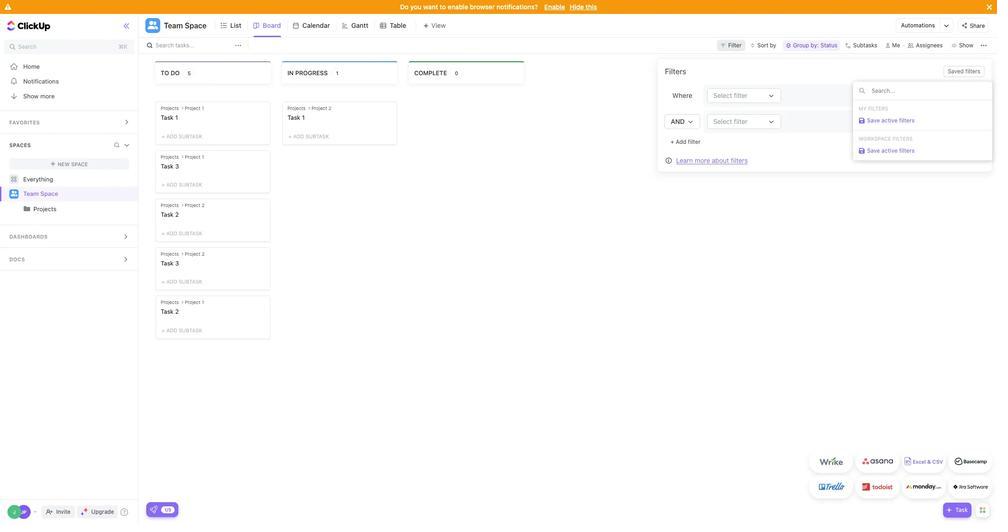 Task type: locate. For each thing, give the bounding box(es) containing it.
1/5
[[164, 507, 171, 512]]

+ down task 1
[[288, 133, 292, 139]]

3
[[175, 162, 179, 170], [175, 260, 179, 267]]

3 project 1 from the top
[[185, 300, 204, 305]]

select
[[713, 91, 732, 99], [713, 118, 732, 125]]

active down the workspace filters
[[881, 147, 898, 154]]

+ add subtask down '‎task 2'
[[162, 327, 202, 333]]

space inside button
[[185, 21, 207, 30]]

2 vertical spatial project 1
[[185, 300, 204, 305]]

to left the do
[[161, 69, 169, 76]]

active up the workspace filters
[[881, 117, 898, 124]]

search inside sidebar navigation
[[18, 43, 36, 50]]

1 horizontal spatial space
[[71, 161, 88, 167]]

1 vertical spatial team
[[23, 190, 39, 197]]

sidebar navigation
[[0, 14, 139, 524]]

0 vertical spatial select filter
[[713, 91, 748, 99]]

filters right saved
[[965, 68, 980, 75]]

+ down task 2
[[162, 230, 165, 236]]

+ add subtask down the ‎task 1
[[162, 133, 202, 139]]

2 3 from the top
[[175, 260, 179, 267]]

team
[[164, 21, 183, 30], [23, 190, 39, 197]]

1 vertical spatial project 2
[[185, 203, 205, 208]]

+ add subtask
[[162, 133, 202, 139], [288, 133, 329, 139], [162, 182, 202, 188], [162, 230, 202, 236], [162, 279, 202, 285], [162, 327, 202, 333]]

2 project 1 from the top
[[185, 154, 204, 160]]

complete
[[414, 69, 447, 76]]

docs
[[9, 256, 25, 262]]

search left tasks...
[[156, 42, 174, 49]]

1 vertical spatial save active filters
[[867, 147, 915, 154]]

2 save from the top
[[867, 147, 880, 154]]

space
[[185, 21, 207, 30], [71, 161, 88, 167], [40, 190, 58, 197]]

1 vertical spatial select filter
[[713, 118, 748, 125]]

0 vertical spatial save active filters
[[867, 117, 915, 124]]

add down '‎task 2'
[[166, 327, 177, 333]]

+ add subtask up '‎task 2'
[[162, 279, 202, 285]]

more right learn
[[695, 156, 710, 164]]

enable
[[448, 3, 468, 11]]

1 horizontal spatial search
[[156, 42, 174, 49]]

to
[[440, 3, 446, 11], [161, 69, 169, 76]]

projects inside sidebar navigation
[[33, 205, 56, 213]]

project 1 for task 3
[[185, 154, 204, 160]]

1 vertical spatial filters
[[893, 136, 913, 142]]

1 3 from the top
[[175, 162, 179, 170]]

upgrade
[[91, 509, 114, 516]]

0 vertical spatial select
[[713, 91, 732, 99]]

1 vertical spatial to
[[161, 69, 169, 76]]

‎task for ‎task 2
[[161, 308, 174, 316]]

more inside sidebar navigation
[[40, 92, 55, 100]]

excel & csv
[[913, 459, 943, 465]]

filters
[[665, 67, 686, 76], [965, 68, 980, 75], [899, 117, 915, 124], [899, 147, 915, 154], [731, 156, 748, 164]]

1 project 1 from the top
[[185, 105, 204, 111]]

Search tasks... text field
[[156, 39, 233, 52]]

do you want to enable browser notifications? enable hide this
[[400, 3, 597, 11]]

this
[[586, 3, 597, 11]]

space down everything at the top left of page
[[40, 190, 58, 197]]

workspace filters
[[859, 136, 913, 142]]

1 vertical spatial save
[[867, 147, 880, 154]]

1 vertical spatial more
[[695, 156, 710, 164]]

projects up the ‎task 1
[[161, 105, 179, 111]]

add down task 2
[[166, 230, 177, 236]]

1 horizontal spatial team
[[164, 21, 183, 30]]

share
[[970, 22, 985, 29]]

1 horizontal spatial to
[[440, 3, 446, 11]]

automations
[[901, 22, 935, 29]]

add
[[166, 133, 177, 139], [293, 133, 304, 139], [676, 138, 686, 145], [166, 182, 177, 188], [166, 230, 177, 236], [166, 279, 177, 285], [166, 327, 177, 333]]

calendar
[[302, 21, 330, 29]]

1 vertical spatial 3
[[175, 260, 179, 267]]

search for search tasks...
[[156, 42, 174, 49]]

0 vertical spatial project 2
[[312, 105, 331, 111]]

0 vertical spatial space
[[185, 21, 207, 30]]

save active filters up the workspace filters
[[867, 117, 915, 124]]

add up task 2
[[166, 182, 177, 188]]

0 horizontal spatial search
[[18, 43, 36, 50]]

team space inside button
[[164, 21, 207, 30]]

&
[[927, 459, 931, 465]]

0 horizontal spatial team
[[23, 190, 39, 197]]

gantt
[[351, 21, 368, 29]]

team inside button
[[164, 21, 183, 30]]

0 horizontal spatial team space
[[23, 190, 58, 197]]

team space button
[[160, 15, 207, 36]]

you
[[410, 3, 421, 11]]

1 horizontal spatial more
[[695, 156, 710, 164]]

3 for project 2
[[175, 260, 179, 267]]

hide
[[570, 3, 584, 11]]

2
[[329, 105, 331, 111], [202, 203, 205, 208], [175, 211, 179, 218], [202, 251, 205, 257], [175, 308, 179, 316]]

0 vertical spatial 3
[[175, 162, 179, 170]]

2 ‎task from the top
[[161, 308, 174, 316]]

‎task for ‎task 1
[[161, 114, 174, 121]]

list
[[230, 21, 241, 29]]

about
[[712, 156, 729, 164]]

where
[[672, 91, 693, 99]]

team inside "link"
[[23, 190, 39, 197]]

learn more about filters link
[[676, 156, 748, 164]]

2 horizontal spatial space
[[185, 21, 207, 30]]

0 vertical spatial select filter button
[[707, 88, 781, 103]]

search up home
[[18, 43, 36, 50]]

team space down everything at the top left of page
[[23, 190, 58, 197]]

team space
[[164, 21, 207, 30], [23, 190, 58, 197]]

workspace
[[859, 136, 891, 142]]

project
[[185, 105, 201, 111], [312, 105, 327, 111], [185, 154, 201, 160], [185, 203, 201, 208], [185, 251, 201, 257], [185, 300, 201, 305]]

tasks...
[[175, 42, 194, 49]]

1 horizontal spatial team space
[[164, 21, 207, 30]]

add down the ‎task 1
[[166, 133, 177, 139]]

select filter button
[[707, 88, 781, 103], [707, 114, 781, 129]]

0 vertical spatial more
[[40, 92, 55, 100]]

2 vertical spatial project 2
[[185, 251, 205, 257]]

add down task 1
[[293, 133, 304, 139]]

more for learn
[[695, 156, 710, 164]]

+ down the ‎task 1
[[162, 133, 165, 139]]

to right want
[[440, 3, 446, 11]]

0 vertical spatial ‎task
[[161, 114, 174, 121]]

project 1 for ‎task 2
[[185, 300, 204, 305]]

project 2 for task 3
[[185, 251, 205, 257]]

projects up '‎task 2'
[[161, 300, 179, 305]]

more
[[40, 92, 55, 100], [695, 156, 710, 164]]

0 vertical spatial to
[[440, 3, 446, 11]]

1 vertical spatial active
[[881, 147, 898, 154]]

save down workspace on the top right
[[867, 147, 880, 154]]

0 vertical spatial team space
[[164, 21, 207, 30]]

+ down '‎task 2'
[[162, 327, 165, 333]]

filters right my
[[868, 105, 888, 111]]

onboarding checklist button image
[[150, 506, 157, 514]]

share button
[[958, 18, 989, 33]]

0 vertical spatial filters
[[868, 105, 888, 111]]

+ add subtask down task 1
[[288, 133, 329, 139]]

home link
[[0, 59, 139, 74]]

team down everything at the top left of page
[[23, 190, 39, 197]]

0 horizontal spatial space
[[40, 190, 58, 197]]

1 vertical spatial task 3
[[161, 260, 179, 267]]

space inside "link"
[[40, 190, 58, 197]]

me
[[892, 42, 900, 49]]

my
[[859, 105, 867, 111]]

more for show
[[40, 92, 55, 100]]

progress
[[295, 69, 328, 76]]

notifications
[[23, 77, 59, 85]]

csv
[[932, 459, 943, 465]]

1 vertical spatial project 1
[[185, 154, 204, 160]]

0 vertical spatial project 1
[[185, 105, 204, 111]]

project 2
[[312, 105, 331, 111], [185, 203, 205, 208], [185, 251, 205, 257]]

select right where
[[713, 91, 732, 99]]

team for team space button
[[164, 21, 183, 30]]

2 active from the top
[[881, 147, 898, 154]]

Search... field
[[871, 87, 986, 95]]

0 horizontal spatial more
[[40, 92, 55, 100]]

filters for workspace filters
[[893, 136, 913, 142]]

select up the about
[[713, 118, 732, 125]]

table
[[390, 21, 406, 29]]

0 vertical spatial team
[[164, 21, 183, 30]]

save active filters down the workspace filters
[[867, 147, 915, 154]]

projects link
[[1, 202, 130, 216], [33, 202, 130, 216]]

table link
[[390, 14, 410, 37]]

team space for team space button
[[164, 21, 207, 30]]

1 vertical spatial filter
[[734, 118, 748, 125]]

1 task 3 from the top
[[161, 162, 179, 170]]

task 3 for project 2
[[161, 260, 179, 267]]

project 1
[[185, 105, 204, 111], [185, 154, 204, 160], [185, 300, 204, 305]]

save active filters
[[867, 117, 915, 124], [867, 147, 915, 154]]

new
[[58, 161, 70, 167]]

1 ‎task from the top
[[161, 114, 174, 121]]

assignees button
[[904, 40, 947, 51]]

1 vertical spatial ‎task
[[161, 308, 174, 316]]

space right new
[[71, 161, 88, 167]]

space up search tasks... text field
[[185, 21, 207, 30]]

search
[[156, 42, 174, 49], [18, 43, 36, 50]]

1 vertical spatial team space
[[23, 190, 58, 197]]

projects up task 2
[[161, 203, 179, 208]]

1 vertical spatial select
[[713, 118, 732, 125]]

projects down everything at the top left of page
[[33, 205, 56, 213]]

0 horizontal spatial filters
[[868, 105, 888, 111]]

excel
[[913, 459, 926, 465]]

team space up tasks...
[[164, 21, 207, 30]]

+ up '‎task 2'
[[162, 279, 165, 285]]

1 select filter from the top
[[713, 91, 748, 99]]

0 vertical spatial task 3
[[161, 162, 179, 170]]

+ up task 2
[[162, 182, 165, 188]]

save
[[867, 117, 880, 124], [867, 147, 880, 154]]

project 1 for ‎task 1
[[185, 105, 204, 111]]

1 horizontal spatial filters
[[893, 136, 913, 142]]

onboarding checklist button element
[[150, 506, 157, 514]]

filters right workspace on the top right
[[893, 136, 913, 142]]

1 vertical spatial select filter button
[[707, 114, 781, 129]]

0 vertical spatial save
[[867, 117, 880, 124]]

save down my filters at the top of page
[[867, 117, 880, 124]]

filters up where
[[665, 67, 686, 76]]

2 vertical spatial space
[[40, 190, 58, 197]]

0 vertical spatial active
[[881, 117, 898, 124]]

5
[[188, 70, 191, 76]]

filter
[[734, 91, 748, 99], [734, 118, 748, 125], [688, 138, 701, 145]]

+
[[162, 133, 165, 139], [288, 133, 292, 139], [671, 138, 674, 145], [162, 182, 165, 188], [162, 230, 165, 236], [162, 279, 165, 285], [162, 327, 165, 333]]

1 active from the top
[[881, 117, 898, 124]]

more down notifications
[[40, 92, 55, 100]]

team up search tasks...
[[164, 21, 183, 30]]

1 vertical spatial space
[[71, 161, 88, 167]]

task 3
[[161, 162, 179, 170], [161, 260, 179, 267]]

2 save active filters from the top
[[867, 147, 915, 154]]

1
[[336, 70, 339, 76], [202, 105, 204, 111], [175, 114, 178, 121], [302, 114, 305, 121], [202, 154, 204, 160], [202, 300, 204, 305]]

2 select filter from the top
[[713, 118, 748, 125]]

2 task 3 from the top
[[161, 260, 179, 267]]

3 for project 1
[[175, 162, 179, 170]]

2 for 2
[[202, 203, 205, 208]]

0 vertical spatial filter
[[734, 91, 748, 99]]

+ add subtask down task 2
[[162, 230, 202, 236]]

‎task
[[161, 114, 174, 121], [161, 308, 174, 316]]

enable
[[544, 3, 565, 11]]

1 projects link from the left
[[1, 202, 130, 216]]

team space inside "link"
[[23, 190, 58, 197]]



Task type: vqa. For each thing, say whether or not it's contained in the screenshot.


Task type: describe. For each thing, give the bounding box(es) containing it.
do
[[400, 3, 409, 11]]

task 2
[[161, 211, 179, 218]]

learn
[[676, 156, 693, 164]]

invite
[[56, 509, 70, 516]]

projects up task 1
[[287, 105, 306, 111]]

search tasks...
[[156, 42, 194, 49]]

excel & csv link
[[902, 450, 946, 473]]

task 3 for project 1
[[161, 162, 179, 170]]

in
[[287, 69, 294, 76]]

board
[[263, 21, 281, 29]]

list link
[[230, 14, 245, 37]]

and
[[671, 118, 685, 125]]

notifications?
[[497, 3, 538, 11]]

show more
[[23, 92, 55, 100]]

everything link
[[0, 172, 139, 187]]

my filters
[[859, 105, 888, 111]]

saved filters
[[948, 68, 980, 75]]

board link
[[263, 14, 285, 37]]

saved
[[948, 68, 964, 75]]

filters for my filters
[[868, 105, 888, 111]]

2 select from the top
[[713, 118, 732, 125]]

new space
[[58, 161, 88, 167]]

learn more about filters
[[676, 156, 748, 164]]

team space link
[[23, 187, 130, 202]]

filters up the workspace filters
[[899, 117, 915, 124]]

space for team space button
[[185, 21, 207, 30]]

search for search
[[18, 43, 36, 50]]

home
[[23, 62, 40, 70]]

notifications link
[[0, 74, 139, 89]]

in progress
[[287, 69, 328, 76]]

task 1
[[287, 114, 305, 121]]

2 vertical spatial filter
[[688, 138, 701, 145]]

0 horizontal spatial to
[[161, 69, 169, 76]]

everything
[[23, 175, 53, 183]]

+ add subtask up task 2
[[162, 182, 202, 188]]

2 projects link from the left
[[33, 202, 130, 216]]

filters down the workspace filters
[[899, 147, 915, 154]]

projects down task 2
[[161, 251, 179, 257]]

1 select filter button from the top
[[707, 88, 781, 103]]

favorites
[[9, 119, 40, 125]]

filter
[[728, 42, 742, 49]]

upgrade link
[[77, 506, 118, 519]]

‎task 2
[[161, 308, 179, 316]]

project 2 for task 1
[[312, 105, 331, 111]]

team space for the team space "link" on the left top of the page
[[23, 190, 58, 197]]

2 select filter button from the top
[[707, 114, 781, 129]]

me button
[[882, 40, 904, 51]]

gantt link
[[351, 14, 372, 37]]

+ add filter
[[671, 138, 701, 145]]

add up learn
[[676, 138, 686, 145]]

0
[[455, 70, 458, 76]]

2 for 1
[[329, 105, 331, 111]]

team for the team space "link" on the left top of the page
[[23, 190, 39, 197]]

2 for 3
[[202, 251, 205, 257]]

1 select from the top
[[713, 91, 732, 99]]

filter button
[[717, 40, 745, 51]]

space for the team space "link" on the left top of the page
[[40, 190, 58, 197]]

project 2 for task 2
[[185, 203, 205, 208]]

want
[[423, 3, 438, 11]]

to do
[[161, 69, 180, 76]]

1 save from the top
[[867, 117, 880, 124]]

projects down the ‎task 1
[[161, 154, 179, 160]]

add up '‎task 2'
[[166, 279, 177, 285]]

assignees
[[916, 42, 943, 49]]

‎task 1
[[161, 114, 178, 121]]

1 save active filters from the top
[[867, 117, 915, 124]]

favorites button
[[0, 111, 139, 133]]

calendar link
[[302, 14, 334, 37]]

automations button
[[897, 19, 940, 33]]

filters right the about
[[731, 156, 748, 164]]

dashboards
[[9, 234, 48, 240]]

+ down and
[[671, 138, 674, 145]]

do
[[171, 69, 180, 76]]

user group image
[[10, 191, 17, 197]]

⌘k
[[119, 43, 127, 50]]

browser
[[470, 3, 495, 11]]

show
[[23, 92, 39, 100]]



